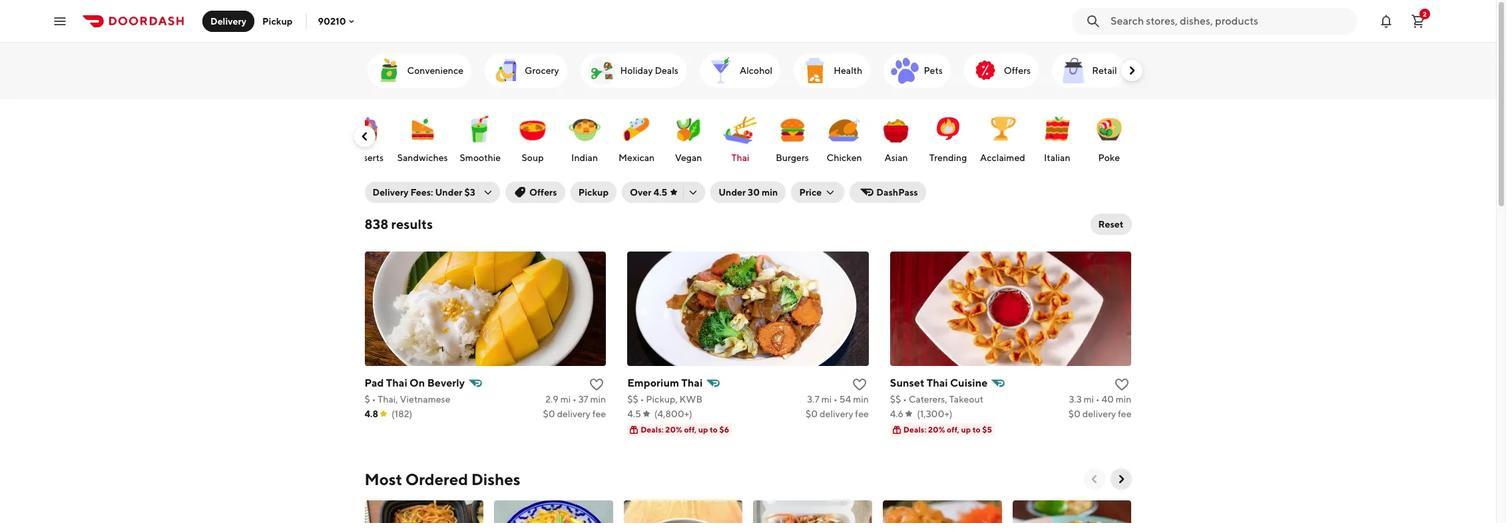 Task type: describe. For each thing, give the bounding box(es) containing it.
on
[[410, 377, 425, 390]]

beverly
[[427, 377, 465, 390]]

$$ for sunset thai cuisine
[[890, 394, 901, 405]]

price
[[799, 187, 822, 198]]

thai up the 'under 30 min' button
[[731, 152, 749, 163]]

thai for emporium thai
[[681, 377, 703, 390]]

burgers
[[776, 152, 809, 163]]

fee for cuisine
[[1118, 409, 1132, 419]]

up for sunset thai cuisine
[[961, 425, 971, 435]]

3.3 mi • 40 min
[[1069, 394, 1132, 405]]

most ordered dishes
[[365, 470, 520, 489]]

$​0 delivery fee for on
[[543, 409, 606, 419]]

0 vertical spatial previous button of carousel image
[[358, 130, 371, 143]]

dishes
[[471, 470, 520, 489]]

ordered
[[405, 470, 468, 489]]

$​0 for pad thai on beverly
[[543, 409, 555, 419]]

838 results
[[365, 216, 433, 232]]

retail image
[[1057, 55, 1089, 87]]

1 vertical spatial next button of carousel image
[[1114, 473, 1128, 486]]

$6
[[719, 425, 729, 435]]

offers link
[[964, 53, 1039, 88]]

emporium
[[627, 377, 679, 390]]

5 • from the left
[[903, 394, 907, 405]]

pets
[[924, 65, 943, 76]]

sunset thai cuisine
[[890, 377, 988, 390]]

0 horizontal spatial pickup button
[[254, 10, 301, 32]]

2.9 mi • 37 min
[[545, 394, 606, 405]]

over 4.5 button
[[622, 182, 705, 203]]

notification bell image
[[1378, 13, 1394, 29]]

over 4.5
[[630, 187, 667, 198]]

fees:
[[410, 187, 433, 198]]

838
[[365, 216, 388, 232]]

90210
[[318, 16, 346, 26]]

deals: 20% off, up to $5
[[903, 425, 992, 435]]

pickup,
[[646, 394, 678, 405]]

retail
[[1092, 65, 1117, 76]]

3.7
[[807, 394, 820, 405]]

deals: for emporium
[[641, 425, 664, 435]]

1 under from the left
[[435, 187, 462, 198]]

pad thai on beverly
[[365, 377, 465, 390]]

40
[[1102, 394, 1114, 405]]

$​0 for sunset thai cuisine
[[1068, 409, 1081, 419]]

under 30 min
[[719, 187, 778, 198]]

pad
[[365, 377, 384, 390]]

0 horizontal spatial pickup
[[262, 16, 293, 26]]

kwb
[[679, 394, 702, 405]]

min for pad thai on beverly
[[590, 394, 606, 405]]

(4,800+)
[[654, 409, 692, 419]]

delivery fees: under $3
[[373, 187, 475, 198]]

cuisine
[[950, 377, 988, 390]]

37
[[578, 394, 588, 405]]

2 delivery from the left
[[820, 409, 853, 419]]

3.3
[[1069, 394, 1082, 405]]

off, for emporium
[[684, 425, 697, 435]]

1 horizontal spatial pickup button
[[570, 182, 617, 203]]

delivery for delivery fees: under $3
[[373, 187, 409, 198]]

$5
[[982, 425, 992, 435]]

open menu image
[[52, 13, 68, 29]]

alcohol link
[[700, 53, 781, 88]]

(182)
[[392, 409, 412, 419]]

to for sunset thai cuisine
[[973, 425, 980, 435]]

deals
[[655, 65, 678, 76]]

$3
[[464, 187, 475, 198]]

chicken
[[827, 152, 862, 163]]

pets link
[[884, 53, 951, 88]]

$​0 for emporium thai
[[806, 409, 818, 419]]

(1,300+)
[[917, 409, 953, 419]]

reset button
[[1090, 214, 1132, 235]]

emporium thai
[[627, 377, 703, 390]]

convenience
[[407, 65, 463, 76]]

1 vertical spatial previous button of carousel image
[[1088, 473, 1101, 486]]

$​0 delivery fee for cuisine
[[1068, 409, 1132, 419]]

dashpass button
[[850, 182, 926, 203]]

delivery button
[[202, 10, 254, 32]]

fee for on
[[592, 409, 606, 419]]

pets image
[[889, 55, 921, 87]]

delivery for cuisine
[[1082, 409, 1116, 419]]

most
[[365, 470, 402, 489]]

20% for sunset
[[928, 425, 945, 435]]

smoothie
[[460, 152, 501, 163]]

2
[[1423, 10, 1427, 18]]

1 • from the left
[[372, 394, 376, 405]]



Task type: locate. For each thing, give the bounding box(es) containing it.
1 vertical spatial 4.5
[[627, 409, 641, 419]]

thai up thai,
[[386, 377, 407, 390]]

1 horizontal spatial $​0
[[806, 409, 818, 419]]

54
[[839, 394, 851, 405]]

under
[[435, 187, 462, 198], [719, 187, 746, 198]]

1 horizontal spatial delivery
[[820, 409, 853, 419]]

0 vertical spatial offers
[[1004, 65, 1031, 76]]

0 horizontal spatial to
[[710, 425, 718, 435]]

results
[[391, 216, 433, 232]]

1 up from the left
[[698, 425, 708, 435]]

pickup down indian
[[578, 187, 609, 198]]

2 up from the left
[[961, 425, 971, 435]]

takeout
[[949, 394, 983, 405]]

$$ up 4.6
[[890, 394, 901, 405]]

deals:
[[641, 425, 664, 435], [903, 425, 926, 435]]

1 horizontal spatial delivery
[[373, 187, 409, 198]]

holiday deals image
[[586, 55, 618, 87]]

2 20% from the left
[[928, 425, 945, 435]]

$$ • pickup, kwb
[[627, 394, 702, 405]]

1 horizontal spatial $$
[[890, 394, 901, 405]]

Store search: begin typing to search for stores available on DoorDash text field
[[1111, 14, 1349, 28]]

$$ down emporium
[[627, 394, 638, 405]]

30
[[748, 187, 760, 198]]

0 horizontal spatial $​0 delivery fee
[[543, 409, 606, 419]]

1 horizontal spatial fee
[[855, 409, 869, 419]]

$​0 down 3.7
[[806, 409, 818, 419]]

to
[[710, 425, 718, 435], [973, 425, 980, 435]]

0 vertical spatial pickup
[[262, 16, 293, 26]]

offers inside "link"
[[1004, 65, 1031, 76]]

2 mi from the left
[[821, 394, 832, 405]]

$​0 delivery fee down 3.3 mi • 40 min
[[1068, 409, 1132, 419]]

3 fee from the left
[[1118, 409, 1132, 419]]

2 horizontal spatial $​0 delivery fee
[[1068, 409, 1132, 419]]

indian
[[571, 152, 598, 163]]

3 $​0 from the left
[[1068, 409, 1081, 419]]

thai for pad thai on beverly
[[386, 377, 407, 390]]

2 fee from the left
[[855, 409, 869, 419]]

$​0 down 2.9
[[543, 409, 555, 419]]

1 20% from the left
[[665, 425, 682, 435]]

thai,
[[378, 394, 398, 405]]

price button
[[791, 182, 844, 203]]

4.5
[[653, 187, 667, 198], [627, 409, 641, 419]]

0 horizontal spatial mi
[[560, 394, 571, 405]]

$​0
[[543, 409, 555, 419], [806, 409, 818, 419], [1068, 409, 1081, 419]]

grocery link
[[485, 53, 567, 88]]

0 horizontal spatial 4.5
[[627, 409, 641, 419]]

to left $5
[[973, 425, 980, 435]]

3 • from the left
[[640, 394, 644, 405]]

fee
[[592, 409, 606, 419], [855, 409, 869, 419], [1118, 409, 1132, 419]]

1 $​0 delivery fee from the left
[[543, 409, 606, 419]]

• down the sunset
[[903, 394, 907, 405]]

0 horizontal spatial delivery
[[557, 409, 591, 419]]

fee down 2.9 mi • 37 min
[[592, 409, 606, 419]]

20% down (4,800+)
[[665, 425, 682, 435]]

over
[[630, 187, 652, 198]]

sandwiches
[[397, 152, 448, 163]]

2 button
[[1405, 8, 1432, 34]]

0 vertical spatial next button of carousel image
[[1125, 64, 1138, 77]]

1 delivery from the left
[[557, 409, 591, 419]]

convenience link
[[367, 53, 471, 88]]

reset
[[1098, 219, 1124, 230]]

3 $​0 delivery fee from the left
[[1068, 409, 1132, 419]]

pickup right the delivery button
[[262, 16, 293, 26]]

click to add this store to your saved list image up 3.7 mi • 54 min
[[851, 377, 867, 393]]

1 horizontal spatial pickup
[[578, 187, 609, 198]]

$$ for emporium thai
[[627, 394, 638, 405]]

1 $$ from the left
[[627, 394, 638, 405]]

mi right "3.3"
[[1084, 394, 1094, 405]]

to left the $6
[[710, 425, 718, 435]]

0 horizontal spatial offers
[[529, 187, 557, 198]]

mi for on
[[560, 394, 571, 405]]

• left 40
[[1096, 394, 1100, 405]]

4 • from the left
[[834, 394, 838, 405]]

mi
[[560, 394, 571, 405], [821, 394, 832, 405], [1084, 394, 1094, 405]]

$$
[[627, 394, 638, 405], [890, 394, 901, 405]]

0 horizontal spatial $$
[[627, 394, 638, 405]]

up left the $6
[[698, 425, 708, 435]]

delivery inside button
[[210, 16, 246, 26]]

up left $5
[[961, 425, 971, 435]]

deals: down (4,800+)
[[641, 425, 664, 435]]

6 • from the left
[[1096, 394, 1100, 405]]

1 horizontal spatial up
[[961, 425, 971, 435]]

thai up $$ • caterers, takeout
[[927, 377, 948, 390]]

sunset
[[890, 377, 924, 390]]

pickup button
[[254, 10, 301, 32], [570, 182, 617, 203]]

90210 button
[[318, 16, 357, 26]]

min for emporium thai
[[853, 394, 869, 405]]

click to add this store to your saved list image
[[851, 377, 867, 393], [1114, 377, 1130, 393]]

grocery
[[525, 65, 559, 76]]

acclaimed link
[[977, 106, 1028, 167]]

1 horizontal spatial 4.5
[[653, 187, 667, 198]]

min for sunset thai cuisine
[[1116, 394, 1132, 405]]

2 to from the left
[[973, 425, 980, 435]]

1 click to add this store to your saved list image from the left
[[851, 377, 867, 393]]

mi right 2.9
[[560, 394, 571, 405]]

deals: for sunset
[[903, 425, 926, 435]]

asian
[[884, 152, 908, 163]]

offers button
[[505, 182, 565, 203]]

to for emporium thai
[[710, 425, 718, 435]]

1 off, from the left
[[684, 425, 697, 435]]

0 horizontal spatial deals:
[[641, 425, 664, 435]]

under 30 min button
[[711, 182, 786, 203]]

0 vertical spatial 4.5
[[653, 187, 667, 198]]

click to add this store to your saved list image
[[589, 377, 605, 393]]

health
[[834, 65, 862, 76]]

1 fee from the left
[[592, 409, 606, 419]]

2 click to add this store to your saved list image from the left
[[1114, 377, 1130, 393]]

0 horizontal spatial $​0
[[543, 409, 555, 419]]

delivery for on
[[557, 409, 591, 419]]

2 deals: from the left
[[903, 425, 926, 435]]

2 off, from the left
[[947, 425, 959, 435]]

1 horizontal spatial previous button of carousel image
[[1088, 473, 1101, 486]]

holiday deals link
[[580, 53, 686, 88]]

3 items, open order cart image
[[1410, 13, 1426, 29]]

1 horizontal spatial to
[[973, 425, 980, 435]]

1 horizontal spatial 20%
[[928, 425, 945, 435]]

off,
[[684, 425, 697, 435], [947, 425, 959, 435]]

min
[[762, 187, 778, 198], [590, 394, 606, 405], [853, 394, 869, 405], [1116, 394, 1132, 405]]

click to add this store to your saved list image up 3.3 mi • 40 min
[[1114, 377, 1130, 393]]

20% down the (1,300+)
[[928, 425, 945, 435]]

1 mi from the left
[[560, 394, 571, 405]]

under left 30
[[719, 187, 746, 198]]

2 under from the left
[[719, 187, 746, 198]]

1 horizontal spatial mi
[[821, 394, 832, 405]]

20% for emporium
[[665, 425, 682, 435]]

2 horizontal spatial $​0
[[1068, 409, 1081, 419]]

0 horizontal spatial click to add this store to your saved list image
[[851, 377, 867, 393]]

0 vertical spatial delivery
[[210, 16, 246, 26]]

trending link
[[926, 106, 971, 167]]

4.5 right over
[[653, 187, 667, 198]]

2 horizontal spatial mi
[[1084, 394, 1094, 405]]

under left $3
[[435, 187, 462, 198]]

deals: 20% off, up to $6
[[641, 425, 729, 435]]

1 vertical spatial delivery
[[373, 187, 409, 198]]

20%
[[665, 425, 682, 435], [928, 425, 945, 435]]

min inside button
[[762, 187, 778, 198]]

1 horizontal spatial under
[[719, 187, 746, 198]]

deals: down 4.6
[[903, 425, 926, 435]]

1 to from the left
[[710, 425, 718, 435]]

2 $​0 delivery fee from the left
[[806, 409, 869, 419]]

off, down (4,800+)
[[684, 425, 697, 435]]

off, down the (1,300+)
[[947, 425, 959, 435]]

dashpass
[[876, 187, 918, 198]]

acclaimed
[[980, 152, 1025, 163]]

soup
[[522, 152, 544, 163]]

under inside the 'under 30 min' button
[[719, 187, 746, 198]]

delivery down 2.9 mi • 37 min
[[557, 409, 591, 419]]

offers right the offers image on the right top
[[1004, 65, 1031, 76]]

convenience image
[[373, 55, 404, 87]]

1 horizontal spatial offers
[[1004, 65, 1031, 76]]

1 vertical spatial pickup
[[578, 187, 609, 198]]

0 horizontal spatial 20%
[[665, 425, 682, 435]]

0 horizontal spatial up
[[698, 425, 708, 435]]

pickup
[[262, 16, 293, 26], [578, 187, 609, 198]]

$
[[365, 394, 370, 405]]

1 horizontal spatial deals:
[[903, 425, 926, 435]]

min right 30
[[762, 187, 778, 198]]

4.5 inside 'button'
[[653, 187, 667, 198]]

1 $​0 from the left
[[543, 409, 555, 419]]

fee down 3.3 mi • 40 min
[[1118, 409, 1132, 419]]

4.6
[[890, 409, 904, 419]]

vietnamese
[[400, 394, 450, 405]]

delivery down 3.3 mi • 40 min
[[1082, 409, 1116, 419]]

0 vertical spatial pickup button
[[254, 10, 301, 32]]

click to add this store to your saved list image for sunset thai cuisine
[[1114, 377, 1130, 393]]

• right $
[[372, 394, 376, 405]]

trending
[[929, 152, 967, 163]]

offers image
[[969, 55, 1001, 87]]

3 mi from the left
[[1084, 394, 1094, 405]]

0 horizontal spatial under
[[435, 187, 462, 198]]

pickup button left 90210
[[254, 10, 301, 32]]

0 horizontal spatial previous button of carousel image
[[358, 130, 371, 143]]

4.5 down $$ • pickup, kwb
[[627, 409, 641, 419]]

delivery
[[210, 16, 246, 26], [373, 187, 409, 198]]

• left 54
[[834, 394, 838, 405]]

italian
[[1044, 152, 1070, 163]]

0 horizontal spatial off,
[[684, 425, 697, 435]]

$​0 delivery fee down 3.7 mi • 54 min
[[806, 409, 869, 419]]

•
[[372, 394, 376, 405], [573, 394, 577, 405], [640, 394, 644, 405], [834, 394, 838, 405], [903, 394, 907, 405], [1096, 394, 1100, 405]]

pickup button down indian
[[570, 182, 617, 203]]

next button of carousel image
[[1125, 64, 1138, 77], [1114, 473, 1128, 486]]

2 $$ from the left
[[890, 394, 901, 405]]

1 horizontal spatial off,
[[947, 425, 959, 435]]

off, for sunset
[[947, 425, 959, 435]]

alcohol image
[[705, 55, 737, 87]]

2 horizontal spatial delivery
[[1082, 409, 1116, 419]]

previous button of carousel image
[[358, 130, 371, 143], [1088, 473, 1101, 486]]

delivery for delivery
[[210, 16, 246, 26]]

health link
[[794, 53, 870, 88]]

0 horizontal spatial delivery
[[210, 16, 246, 26]]

0 horizontal spatial fee
[[592, 409, 606, 419]]

vegan
[[675, 152, 702, 163]]

2 horizontal spatial fee
[[1118, 409, 1132, 419]]

3 delivery from the left
[[1082, 409, 1116, 419]]

1 horizontal spatial $​0 delivery fee
[[806, 409, 869, 419]]

• left 37 in the bottom of the page
[[573, 394, 577, 405]]

alcohol
[[740, 65, 773, 76]]

2 • from the left
[[573, 394, 577, 405]]

1 vertical spatial pickup button
[[570, 182, 617, 203]]

2 $​0 from the left
[[806, 409, 818, 419]]

$​0 down "3.3"
[[1068, 409, 1081, 419]]

health image
[[799, 55, 831, 87]]

thai
[[731, 152, 749, 163], [386, 377, 407, 390], [681, 377, 703, 390], [927, 377, 948, 390]]

min right 54
[[853, 394, 869, 405]]

offers down soup
[[529, 187, 557, 198]]

$​0 delivery fee down 2.9 mi • 37 min
[[543, 409, 606, 419]]

mi for cuisine
[[1084, 394, 1094, 405]]

• left pickup,
[[640, 394, 644, 405]]

desserts
[[347, 152, 384, 163]]

3.7 mi • 54 min
[[807, 394, 869, 405]]

thai up kwb
[[681, 377, 703, 390]]

mi right 3.7
[[821, 394, 832, 405]]

caterers,
[[909, 394, 947, 405]]

up
[[698, 425, 708, 435], [961, 425, 971, 435]]

up for emporium thai
[[698, 425, 708, 435]]

fee down 3.7 mi • 54 min
[[855, 409, 869, 419]]

holiday deals
[[620, 65, 678, 76]]

offers
[[1004, 65, 1031, 76], [529, 187, 557, 198]]

grocery image
[[490, 55, 522, 87]]

delivery down 3.7 mi • 54 min
[[820, 409, 853, 419]]

1 vertical spatial offers
[[529, 187, 557, 198]]

poke
[[1098, 152, 1120, 163]]

mexican
[[619, 152, 655, 163]]

thai for sunset thai cuisine
[[927, 377, 948, 390]]

holiday
[[620, 65, 653, 76]]

2.9
[[545, 394, 559, 405]]

$ • thai, vietnamese
[[365, 394, 450, 405]]

min down click to add this store to your saved list icon
[[590, 394, 606, 405]]

4.8
[[365, 409, 378, 419]]

min right 40
[[1116, 394, 1132, 405]]

$​0 delivery fee
[[543, 409, 606, 419], [806, 409, 869, 419], [1068, 409, 1132, 419]]

offers inside button
[[529, 187, 557, 198]]

$$ • caterers, takeout
[[890, 394, 983, 405]]

retail link
[[1052, 53, 1125, 88]]

1 horizontal spatial click to add this store to your saved list image
[[1114, 377, 1130, 393]]

click to add this store to your saved list image for emporium thai
[[851, 377, 867, 393]]

1 deals: from the left
[[641, 425, 664, 435]]



Task type: vqa. For each thing, say whether or not it's contained in the screenshot.
$ on the bottom
yes



